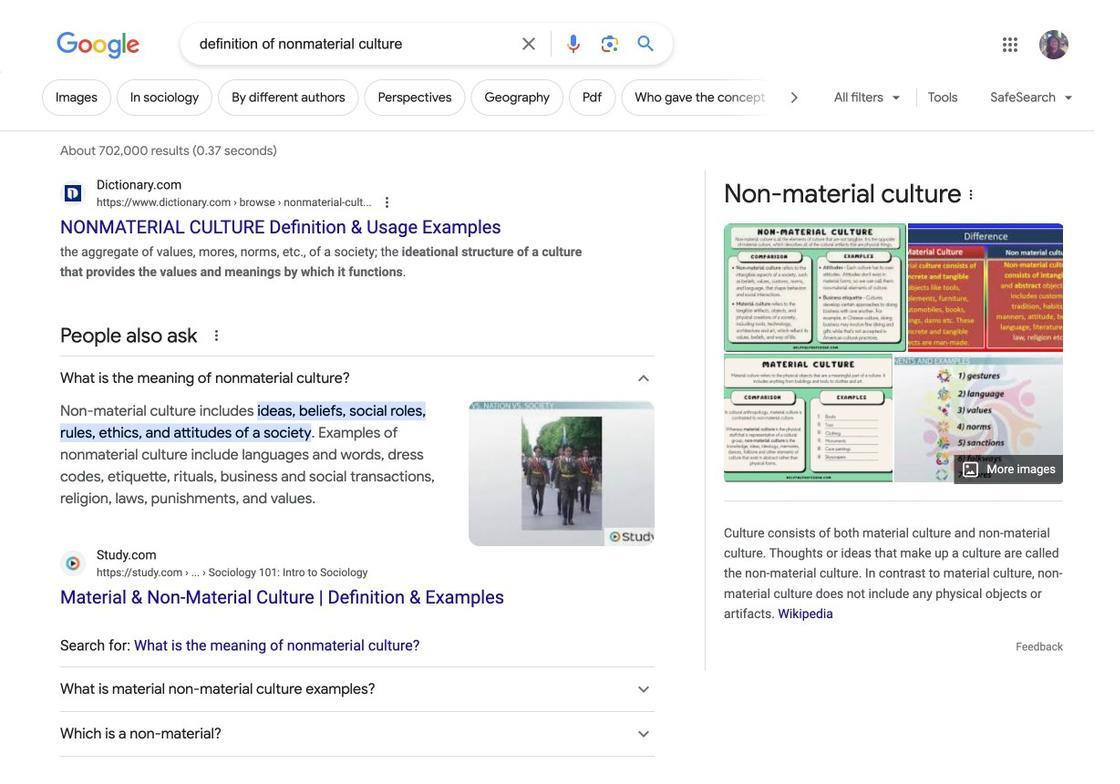Task type: locate. For each thing, give the bounding box(es) containing it.
search by image image
[[599, 33, 621, 55]]

None text field
[[231, 196, 372, 209]]

more options image
[[964, 188, 978, 202]]

None text field
[[97, 194, 372, 211], [97, 564, 368, 581], [183, 566, 368, 579], [97, 194, 372, 211], [97, 564, 368, 581], [183, 566, 368, 579]]

None search field
[[0, 22, 673, 65]]

non-material culture | definition, components & examples ... image
[[864, 354, 1094, 482]]

heading
[[724, 180, 962, 209]]

helpfulprofessor.com/wp content/uploads/2023/02/no... image
[[724, 223, 906, 352]]

google image
[[57, 32, 140, 59]]

difference between material culture and non material culture image
[[872, 223, 1094, 352]]

more options image
[[962, 186, 980, 204]]

search by voice image
[[563, 33, 585, 55]]



Task type: vqa. For each thing, say whether or not it's contained in the screenshot.
Search by image
yes



Task type: describe. For each thing, give the bounding box(es) containing it.
51 material culture examples (2024) image
[[718, 354, 899, 482]]

material & non-material culture | definition & examples ... image
[[432, 400, 692, 546]]

Search text field
[[200, 34, 507, 57]]

about this result image
[[379, 192, 415, 212]]



